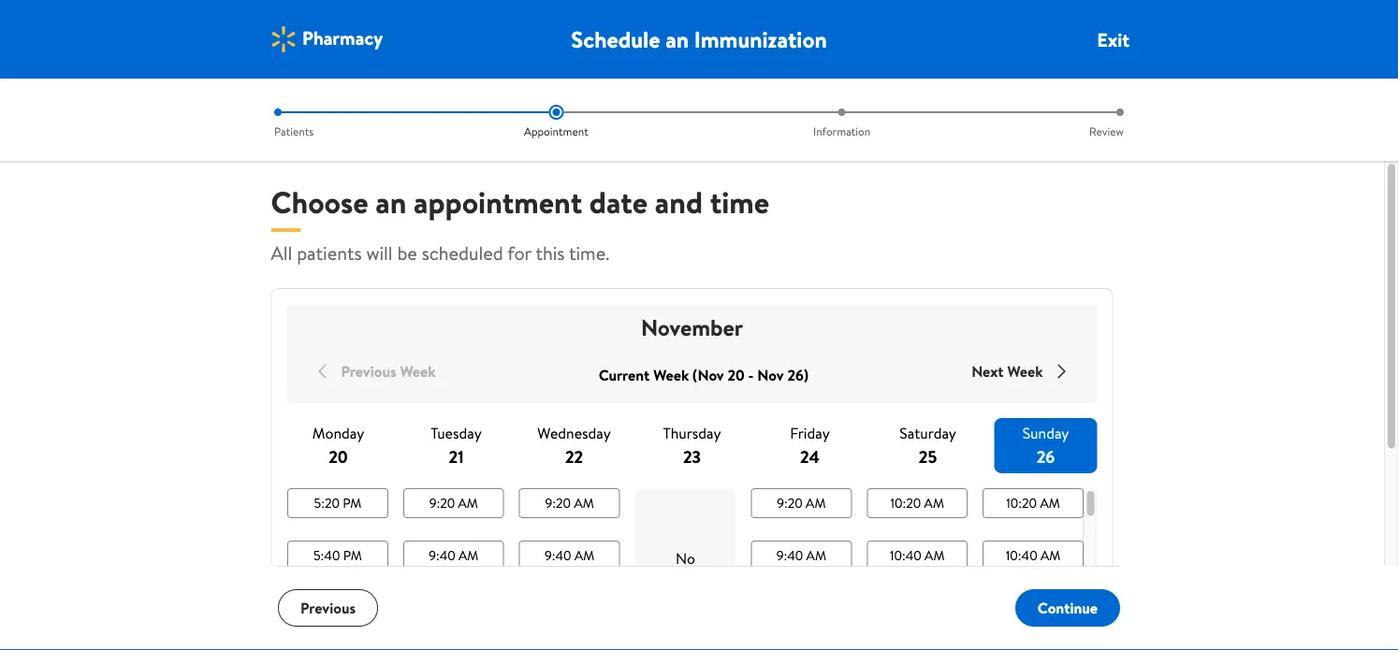 Task type: locate. For each thing, give the bounding box(es) containing it.
10:20 for the 'sunday, nov 26 2023, 10:20 am' element
[[1006, 494, 1037, 513]]

week right next
[[1008, 361, 1044, 382]]

tuesday
[[431, 423, 482, 444]]

previous down 5:40
[[301, 598, 356, 619]]

0 vertical spatial an
[[666, 23, 689, 55]]

thursday
[[663, 423, 721, 444]]

10:40 am down the 'sunday, nov 26 2023, 10:20 am' element
[[1006, 547, 1061, 565]]

10:40 am
[[890, 547, 945, 565], [1006, 547, 1061, 565]]

1 horizontal spatial 9:40
[[544, 547, 571, 565]]

10:20 am for saturday, nov 25 2023, 10:20 am element
[[890, 494, 944, 513]]

2 horizontal spatial 9:20
[[777, 494, 803, 513]]

pm right the 5:20
[[342, 494, 361, 513]]

2 10:20 from the left
[[1006, 494, 1037, 513]]

2 horizontal spatial 9:20 am button
[[751, 489, 852, 519]]

an
[[666, 23, 689, 55], [376, 181, 407, 223]]

am for saturday, nov 25 2023, 10:40 am element
[[925, 547, 945, 565]]

time
[[710, 181, 770, 223]]

use arrow keys to navigate between time slots and press either enter or space to select group
[[287, 489, 1084, 651]]

10:40 am button down saturday, nov 25 2023, 10:20 am element
[[867, 541, 968, 571]]

current
[[599, 365, 650, 386]]

wednesday 22
[[538, 423, 611, 469]]

9:40 for tuesday, nov 21 2023, 9:40 am element
[[429, 547, 455, 565]]

9:40 down wednesday, nov 22 2023, 9:20 am element
[[544, 547, 571, 565]]

10:40 down saturday, nov 25 2023, 10:20 am element
[[890, 547, 922, 565]]

1 vertical spatial pm
[[343, 547, 362, 565]]

9:20 am
[[429, 494, 478, 513], [545, 494, 594, 513], [777, 494, 826, 513]]

1 horizontal spatial 10:20 am button
[[983, 489, 1084, 519]]

friday
[[791, 423, 830, 444]]

1 vertical spatial previous
[[301, 598, 356, 619]]

21
[[449, 446, 464, 469]]

1 horizontal spatial 10:20
[[1006, 494, 1037, 513]]

am down wednesday, nov 22 2023, 9:20 am element
[[574, 547, 594, 565]]

20 left the -
[[728, 365, 745, 386]]

am for sunday, nov 26 2023, 10:40 am element
[[1041, 547, 1061, 565]]

3 9:40 am from the left
[[776, 547, 826, 565]]

2 10:20 am from the left
[[1006, 494, 1060, 513]]

20
[[728, 365, 745, 386], [329, 446, 348, 469]]

9:40 am button down wednesday, nov 22 2023, 9:20 am element
[[519, 541, 620, 571]]

previous button
[[278, 590, 378, 627]]

1 horizontal spatial 10:40 am
[[1006, 547, 1061, 565]]

9:20 am down 21
[[429, 494, 478, 513]]

schedule
[[571, 23, 660, 55]]

9:40 am button
[[403, 541, 504, 571], [519, 541, 620, 571], [751, 541, 852, 571]]

10:20 am button
[[867, 489, 968, 519], [983, 489, 1084, 519]]

1 horizontal spatial 10:40 am button
[[983, 541, 1084, 571]]

2 9:40 am button from the left
[[519, 541, 620, 571]]

am down saturday, nov 25 2023, 10:20 am element
[[925, 547, 945, 565]]

0 horizontal spatial 10:40 am button
[[867, 541, 968, 571]]

0 horizontal spatial 9:40 am button
[[403, 541, 504, 571]]

1 9:40 am from the left
[[429, 547, 478, 565]]

9:40 am for tuesday, nov 21 2023, 9:40 am element
[[429, 547, 478, 565]]

0 horizontal spatial 10:20 am
[[890, 494, 944, 513]]

pharmacy
[[302, 24, 383, 51]]

2 10:20 am button from the left
[[983, 489, 1084, 519]]

am down friday, nov 24 2023, 9:20 am element
[[806, 547, 826, 565]]

1 10:20 from the left
[[890, 494, 921, 513]]

am down 24 on the right of the page
[[806, 494, 826, 513]]

9:40 am
[[429, 547, 478, 565], [544, 547, 594, 565], [776, 547, 826, 565]]

appointment
[[524, 123, 589, 139]]

am for saturday, nov 25 2023, 10:20 am element
[[924, 494, 944, 513]]

1 horizontal spatial 9:20
[[545, 494, 571, 513]]

10:40 am button down the 'sunday, nov 26 2023, 10:20 am' element
[[983, 541, 1084, 571]]

9:20 am button for friday, nov 24 2023, 9:40 am element
[[751, 489, 852, 519]]

1 horizontal spatial week
[[654, 365, 689, 386]]

10:40 am button
[[867, 541, 968, 571], [983, 541, 1084, 571]]

an up will
[[376, 181, 407, 223]]

10:20 am down 25
[[890, 494, 944, 513]]

1 horizontal spatial 9:40 am button
[[519, 541, 620, 571]]

pm right 5:40
[[343, 547, 362, 565]]

0 vertical spatial pm
[[342, 494, 361, 513]]

9:20 am button down 24 on the right of the page
[[751, 489, 852, 519]]

1 horizontal spatial 10:40
[[1006, 547, 1038, 565]]

9:20
[[429, 494, 455, 513], [545, 494, 571, 513], [777, 494, 803, 513]]

saturday, nov 25 2023, 10:40 am element
[[890, 547, 945, 565]]

am for friday, nov 24 2023, 9:40 am element
[[806, 547, 826, 565]]

am for friday, nov 24 2023, 9:20 am element
[[806, 494, 826, 513]]

1 horizontal spatial 10:20 am
[[1006, 494, 1060, 513]]

9:20 am button down 21
[[403, 489, 504, 519]]

am down 21
[[458, 494, 478, 513]]

2 10:40 am from the left
[[1006, 547, 1061, 565]]

an right the schedule
[[666, 23, 689, 55]]

10:40 am down saturday, nov 25 2023, 10:20 am element
[[890, 547, 945, 565]]

9:40 am button for wednesday, nov 22 2023, 9:20 am element
[[519, 541, 620, 571]]

2 horizontal spatial 9:40
[[776, 547, 803, 565]]

0 horizontal spatial 9:40 am
[[429, 547, 478, 565]]

9:40 am button down tuesday, nov 21 2023, 9:20 am element
[[403, 541, 504, 571]]

9:40 am down friday, nov 24 2023, 9:20 am element
[[776, 547, 826, 565]]

9:40 am down tuesday, nov 21 2023, 9:20 am element
[[429, 547, 478, 565]]

10:40 down the 'sunday, nov 26 2023, 10:20 am' element
[[1006, 547, 1038, 565]]

next
[[972, 361, 1004, 382]]

3 9:20 am button from the left
[[751, 489, 852, 519]]

pm for 5:20 pm
[[342, 494, 361, 513]]

monday
[[313, 423, 364, 444]]

-
[[749, 365, 754, 386]]

2 9:40 from the left
[[544, 547, 571, 565]]

10:40 for saturday, nov 25 2023, 10:40 am element
[[890, 547, 922, 565]]

pm for 5:40 pm
[[343, 547, 362, 565]]

0 horizontal spatial 9:20 am
[[429, 494, 478, 513]]

9:20 down 21
[[429, 494, 455, 513]]

22
[[565, 446, 583, 469]]

9:20 am down 24 on the right of the page
[[777, 494, 826, 513]]

review
[[1090, 123, 1125, 139]]

pm inside button
[[342, 494, 361, 513]]

week
[[400, 361, 436, 382], [1008, 361, 1044, 382], [654, 365, 689, 386]]

saturday, nov 25 2023, 10:20 am element
[[890, 494, 944, 513]]

5:20
[[314, 494, 339, 513]]

10:20
[[890, 494, 921, 513], [1006, 494, 1037, 513]]

0 horizontal spatial an
[[376, 181, 407, 223]]

0 horizontal spatial 9:20
[[429, 494, 455, 513]]

9:40 down friday, nov 24 2023, 9:20 am element
[[776, 547, 803, 565]]

week inside previous week button
[[400, 361, 436, 382]]

pm
[[342, 494, 361, 513], [343, 547, 362, 565]]

10:20 am button down 25
[[867, 489, 968, 519]]

2 9:20 am from the left
[[545, 494, 594, 513]]

wednesday, nov 22 2023, 9:20 am element
[[545, 494, 594, 513]]

5:20 pm
[[314, 494, 361, 513]]

9:20 for wednesday, nov 22 2023, 9:20 am element
[[545, 494, 571, 513]]

9:40 down tuesday, nov 21 2023, 9:20 am element
[[429, 547, 455, 565]]

week up 'tuesday' on the bottom
[[400, 361, 436, 382]]

9:20 am button down '22'
[[519, 489, 620, 519]]

am for tuesday, nov 21 2023, 9:20 am element
[[458, 494, 478, 513]]

1 horizontal spatial an
[[666, 23, 689, 55]]

0 horizontal spatial 10:40
[[890, 547, 922, 565]]

am down 25
[[924, 494, 944, 513]]

wednesday, nov 22 2023, 9:40 am element
[[544, 547, 594, 565]]

sunday, nov 26 2023, 10:20 am element
[[1006, 494, 1060, 513]]

choose an appointment date and time
[[271, 181, 770, 223]]

1 9:20 am button from the left
[[403, 489, 504, 519]]

1 vertical spatial 20
[[329, 446, 348, 469]]

patients
[[274, 123, 314, 139]]

2 horizontal spatial 9:40 am
[[776, 547, 826, 565]]

monday, nov 20 2023, 5:20 pm element
[[314, 494, 361, 513]]

1 9:40 from the left
[[429, 547, 455, 565]]

0 horizontal spatial 9:40
[[429, 547, 455, 565]]

this
[[536, 240, 565, 266]]

2 horizontal spatial week
[[1008, 361, 1044, 382]]

am down tuesday, nov 21 2023, 9:20 am element
[[458, 547, 478, 565]]

0 horizontal spatial week
[[400, 361, 436, 382]]

1 vertical spatial an
[[376, 181, 407, 223]]

friday 24
[[791, 423, 830, 469]]

for
[[508, 240, 532, 266]]

10:20 am
[[890, 494, 944, 513], [1006, 494, 1060, 513]]

(nov
[[693, 365, 724, 386]]

1 9:20 from the left
[[429, 494, 455, 513]]

0 horizontal spatial 20
[[329, 446, 348, 469]]

3 9:40 from the left
[[776, 547, 803, 565]]

10:20 up sunday, nov 26 2023, 10:40 am element
[[1006, 494, 1037, 513]]

be
[[397, 240, 417, 266]]

am
[[458, 494, 478, 513], [574, 494, 594, 513], [806, 494, 826, 513], [924, 494, 944, 513], [1040, 494, 1060, 513], [458, 547, 478, 565], [574, 547, 594, 565], [806, 547, 826, 565], [925, 547, 945, 565], [1041, 547, 1061, 565]]

am down 26
[[1040, 494, 1060, 513]]

9:40 am button down friday, nov 24 2023, 9:20 am element
[[751, 541, 852, 571]]

1 10:20 am button from the left
[[867, 489, 968, 519]]

9:20 down 24 on the right of the page
[[777, 494, 803, 513]]

5:40 pm
[[313, 547, 362, 565]]

1 10:40 am button from the left
[[867, 541, 968, 571]]

2 horizontal spatial 9:40 am button
[[751, 541, 852, 571]]

9:40 am button for tuesday, nov 21 2023, 9:20 am element
[[403, 541, 504, 571]]

list
[[271, 105, 1128, 139]]

2 horizontal spatial 9:20 am
[[777, 494, 826, 513]]

9:20 down '22'
[[545, 494, 571, 513]]

3 9:20 from the left
[[777, 494, 803, 513]]

am for tuesday, nov 21 2023, 9:40 am element
[[458, 547, 478, 565]]

2 10:40 am button from the left
[[983, 541, 1084, 571]]

9:20 am button
[[403, 489, 504, 519], [519, 489, 620, 519], [751, 489, 852, 519]]

20 down monday
[[329, 446, 348, 469]]

9:40 am down wednesday, nov 22 2023, 9:20 am element
[[544, 547, 594, 565]]

1 horizontal spatial 9:20 am button
[[519, 489, 620, 519]]

1 10:40 from the left
[[890, 547, 922, 565]]

0 horizontal spatial 10:20
[[890, 494, 921, 513]]

2 9:20 from the left
[[545, 494, 571, 513]]

week inside next week button
[[1008, 361, 1044, 382]]

am for wednesday, nov 22 2023, 9:40 am element
[[574, 547, 594, 565]]

am down the 'sunday, nov 26 2023, 10:20 am' element
[[1041, 547, 1061, 565]]

5:40 pm button
[[287, 541, 388, 571]]

2 9:20 am button from the left
[[519, 489, 620, 519]]

0 horizontal spatial 10:20 am button
[[867, 489, 968, 519]]

1 9:20 am from the left
[[429, 494, 478, 513]]

previous up monday
[[341, 361, 397, 382]]

schedule an immunization
[[571, 23, 827, 55]]

tuesday 21
[[431, 423, 482, 469]]

9:20 am button for wednesday, nov 22 2023, 9:40 am element
[[519, 489, 620, 519]]

9:40
[[429, 547, 455, 565], [544, 547, 571, 565], [776, 547, 803, 565]]

previous for previous week
[[341, 361, 397, 382]]

9:20 am for tuesday, nov 21 2023, 9:20 am element
[[429, 494, 478, 513]]

10:20 am down 26
[[1006, 494, 1060, 513]]

next week
[[972, 361, 1044, 382]]

9:40 am for wednesday, nov 22 2023, 9:40 am element
[[544, 547, 594, 565]]

review list item
[[985, 105, 1128, 139]]

0 vertical spatial previous
[[341, 361, 397, 382]]

saturday 25
[[900, 423, 957, 469]]

am down '22'
[[574, 494, 594, 513]]

1 10:40 am from the left
[[890, 547, 945, 565]]

list containing patients
[[271, 105, 1128, 139]]

0 horizontal spatial 9:20 am button
[[403, 489, 504, 519]]

9:40 for friday, nov 24 2023, 9:40 am element
[[776, 547, 803, 565]]

pharmacy button
[[269, 24, 383, 54]]

tuesday, nov 21 2023, 9:20 am element
[[429, 494, 478, 513]]

2 10:40 from the left
[[1006, 547, 1038, 565]]

sunday, nov 26 2023, 10:40 am element
[[1006, 547, 1061, 565]]

previous
[[341, 361, 397, 382], [301, 598, 356, 619]]

week left (nov
[[654, 365, 689, 386]]

pm inside button
[[343, 547, 362, 565]]

0 vertical spatial 20
[[728, 365, 745, 386]]

0 horizontal spatial 10:40 am
[[890, 547, 945, 565]]

9:20 am down '22'
[[545, 494, 594, 513]]

2 9:40 am from the left
[[544, 547, 594, 565]]

3 9:20 am from the left
[[777, 494, 826, 513]]

3 9:40 am button from the left
[[751, 541, 852, 571]]

1 horizontal spatial 9:20 am
[[545, 494, 594, 513]]

nov
[[758, 365, 784, 386]]

10:20 am button down 26
[[983, 489, 1084, 519]]

10:20 am button for saturday, nov 25 2023, 10:40 am element
[[867, 489, 968, 519]]

10:40
[[890, 547, 922, 565], [1006, 547, 1038, 565]]

appointment
[[414, 181, 583, 223]]

10:20 down 25
[[890, 494, 921, 513]]

1 horizontal spatial 9:40 am
[[544, 547, 594, 565]]

1 9:40 am button from the left
[[403, 541, 504, 571]]

1 10:20 am from the left
[[890, 494, 944, 513]]



Task type: describe. For each thing, give the bounding box(es) containing it.
appointment list item
[[414, 105, 699, 139]]

all patients will be scheduled for this time.
[[271, 240, 610, 266]]

9:40 for wednesday, nov 22 2023, 9:40 am element
[[544, 547, 571, 565]]

current week (nov 20 - nov 26)
[[599, 365, 809, 386]]

scheduled
[[422, 240, 504, 266]]

1 horizontal spatial 20
[[728, 365, 745, 386]]

5:20 pm button
[[287, 489, 388, 519]]

10:20 am for the 'sunday, nov 26 2023, 10:20 am' element
[[1006, 494, 1060, 513]]

10:40 am button for the 'sunday, nov 26 2023, 10:20 am' element
[[983, 541, 1084, 571]]

5:40
[[313, 547, 340, 565]]

25
[[919, 446, 937, 469]]

9:20 for friday, nov 24 2023, 9:20 am element
[[777, 494, 803, 513]]

26
[[1037, 446, 1055, 469]]

previous week button
[[296, 357, 451, 387]]

monday 20
[[313, 423, 364, 469]]

9:20 am for wednesday, nov 22 2023, 9:20 am element
[[545, 494, 594, 513]]

9:20 for tuesday, nov 21 2023, 9:20 am element
[[429, 494, 455, 513]]

9:20 am for friday, nov 24 2023, 9:20 am element
[[777, 494, 826, 513]]

10:20 am button for sunday, nov 26 2023, 10:40 am element
[[983, 489, 1084, 519]]

9:40 am for friday, nov 24 2023, 9:40 am element
[[776, 547, 826, 565]]

and
[[655, 181, 703, 223]]

sunday
[[1023, 423, 1070, 444]]

am for the 'sunday, nov 26 2023, 10:20 am' element
[[1040, 494, 1060, 513]]

friday, nov 24 2023, 9:20 am element
[[777, 494, 826, 513]]

23
[[683, 446, 701, 469]]

all
[[271, 240, 293, 266]]

exit
[[1098, 26, 1130, 52]]

patients
[[297, 240, 362, 266]]

time.
[[569, 240, 610, 266]]

saturday
[[900, 423, 957, 444]]

exit button
[[1098, 26, 1130, 52]]

26)
[[788, 365, 809, 386]]

an for schedule
[[666, 23, 689, 55]]

continue
[[1038, 598, 1098, 619]]

week for next
[[1008, 361, 1044, 382]]

week for current
[[654, 365, 689, 386]]

previous week
[[341, 361, 436, 382]]

november
[[641, 312, 744, 343]]

continue button
[[1016, 590, 1121, 627]]

9:40 am button for friday, nov 24 2023, 9:20 am element
[[751, 541, 852, 571]]

patients list item
[[271, 105, 414, 139]]

9:20 am button for tuesday, nov 21 2023, 9:40 am element
[[403, 489, 504, 519]]

information
[[814, 123, 871, 139]]

10:40 am button for saturday, nov 25 2023, 10:20 am element
[[867, 541, 968, 571]]

choose
[[271, 181, 369, 223]]

20 inside "monday 20"
[[329, 446, 348, 469]]

next week button
[[957, 357, 1088, 387]]

date
[[590, 181, 648, 223]]

10:40 am for saturday, nov 25 2023, 10:40 am element
[[890, 547, 945, 565]]

will
[[366, 240, 393, 266]]

sunday 26
[[1023, 423, 1070, 469]]

an for choose
[[376, 181, 407, 223]]

10:20 for saturday, nov 25 2023, 10:20 am element
[[890, 494, 921, 513]]

thursday 23
[[663, 423, 721, 469]]

previous for previous
[[301, 598, 356, 619]]

24
[[801, 446, 820, 469]]

10:40 for sunday, nov 26 2023, 10:40 am element
[[1006, 547, 1038, 565]]

immunization
[[695, 23, 827, 55]]

monday, nov 20 2023, 5:40 pm element
[[313, 547, 362, 565]]

tuesday, nov 21 2023, 9:40 am element
[[429, 547, 478, 565]]

wednesday
[[538, 423, 611, 444]]

week for previous
[[400, 361, 436, 382]]

10:40 am for sunday, nov 26 2023, 10:40 am element
[[1006, 547, 1061, 565]]

friday, nov 24 2023, 9:40 am element
[[776, 547, 826, 565]]

information list item
[[699, 105, 985, 139]]

am for wednesday, nov 22 2023, 9:20 am element
[[574, 494, 594, 513]]



Task type: vqa. For each thing, say whether or not it's contained in the screenshot.
Current at the bottom left of the page
yes



